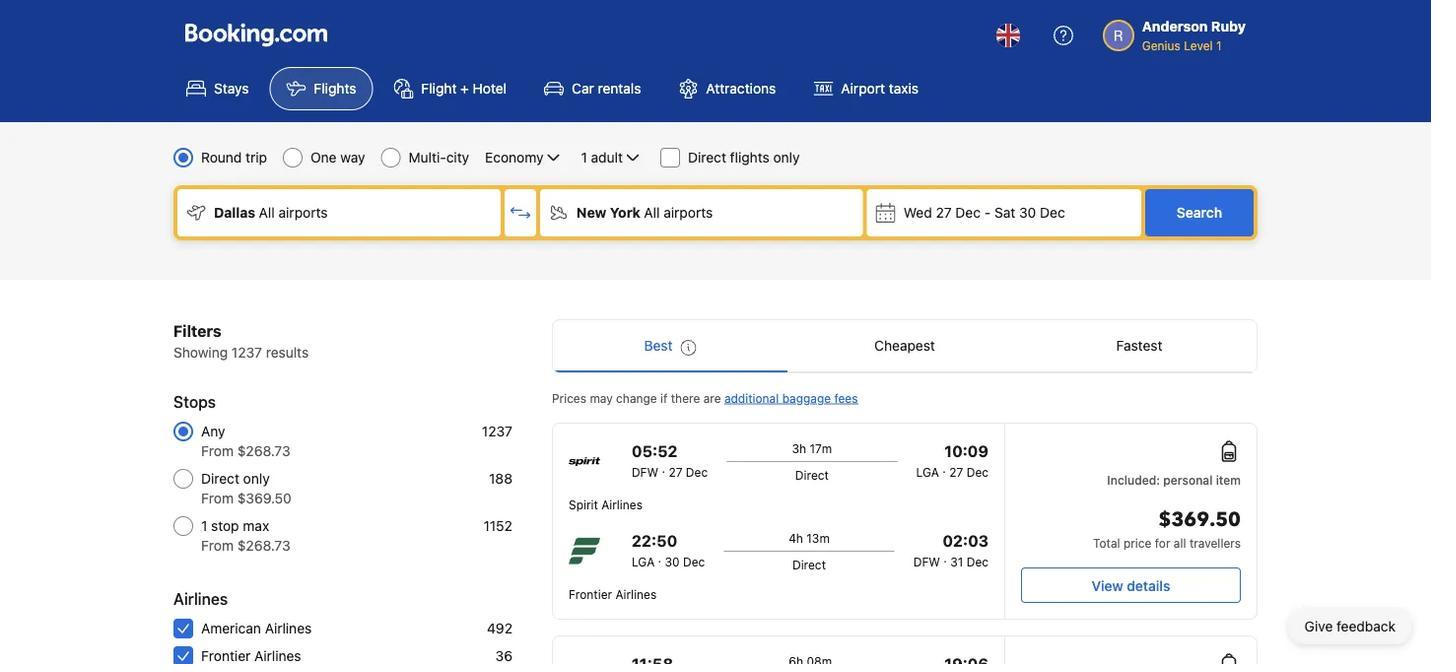 Task type: describe. For each thing, give the bounding box(es) containing it.
wed
[[904, 205, 932, 221]]

give feedback
[[1305, 618, 1396, 635]]

details
[[1127, 578, 1170, 594]]

adult
[[591, 149, 623, 166]]

view details
[[1092, 578, 1170, 594]]

baggage
[[782, 391, 831, 405]]

multi-
[[409, 149, 446, 166]]

view details button
[[1021, 568, 1241, 603]]

additional
[[724, 391, 779, 405]]

1 for 1 stop max from $268.73
[[201, 518, 207, 534]]

from inside direct only from $369.50
[[201, 490, 234, 507]]

27 for 05:52
[[669, 465, 683, 479]]

flights
[[730, 149, 770, 166]]

flights
[[314, 80, 356, 97]]

flight + hotel
[[421, 80, 507, 97]]

1 airports from the left
[[278, 205, 328, 221]]

. for 05:52
[[662, 461, 665, 475]]

best image
[[681, 340, 696, 356]]

10:09
[[944, 442, 989, 461]]

17m
[[810, 442, 832, 455]]

4h
[[789, 531, 803, 545]]

1 adult button
[[579, 146, 645, 170]]

wed 27 dec - sat 30 dec button
[[867, 189, 1141, 237]]

2 airports from the left
[[664, 205, 713, 221]]

direct inside direct only from $369.50
[[201, 471, 239, 487]]

stays
[[214, 80, 249, 97]]

dallas
[[214, 205, 255, 221]]

round trip
[[201, 149, 267, 166]]

22:50 lga . 30 dec
[[632, 532, 705, 569]]

change
[[616, 391, 657, 405]]

prices
[[552, 391, 586, 405]]

+
[[460, 80, 469, 97]]

1 stop max from $268.73
[[201, 518, 290, 554]]

filters
[[173, 322, 221, 341]]

give
[[1305, 618, 1333, 635]]

1152
[[483, 518, 513, 534]]

02:03 dfw . 31 dec
[[913, 532, 989, 569]]

3h
[[792, 442, 806, 455]]

2 all from the left
[[644, 205, 660, 221]]

any from $268.73
[[201, 423, 290, 459]]

view
[[1092, 578, 1123, 594]]

airport
[[841, 80, 885, 97]]

flights link
[[270, 67, 373, 110]]

anderson
[[1142, 18, 1208, 34]]

city
[[446, 149, 469, 166]]

dec for 05:52
[[686, 465, 708, 479]]

10:09 lga . 27 dec
[[916, 442, 989, 479]]

frontier airlines
[[569, 587, 657, 601]]

personal
[[1163, 473, 1213, 487]]

airlines for spirit airlines
[[601, 498, 643, 512]]

additional baggage fees link
[[724, 391, 858, 405]]

may
[[590, 391, 613, 405]]

direct down 3h 17m
[[795, 468, 829, 482]]

frontier
[[569, 587, 612, 601]]

car rentals
[[572, 80, 641, 97]]

item
[[1216, 473, 1241, 487]]

stop
[[211, 518, 239, 534]]

fees
[[834, 391, 858, 405]]

attractions
[[706, 80, 776, 97]]

from inside 1 stop max from $268.73
[[201, 538, 234, 554]]

way
[[340, 149, 365, 166]]

sat
[[994, 205, 1015, 221]]

if
[[660, 391, 668, 405]]

are
[[703, 391, 721, 405]]

best image
[[681, 340, 696, 356]]

max
[[243, 518, 269, 534]]

02:03
[[943, 532, 989, 550]]

cheapest
[[874, 338, 935, 354]]

05:52
[[632, 442, 678, 461]]

showing
[[173, 344, 228, 361]]

filters showing 1237 results
[[173, 322, 309, 361]]

05:52 dfw . 27 dec
[[632, 442, 708, 479]]

$369.50 total price for all travellers
[[1093, 507, 1241, 550]]

dec for 02:03
[[967, 555, 989, 569]]

attractions link
[[662, 67, 793, 110]]

stays link
[[170, 67, 266, 110]]

direct down 4h 13m
[[792, 558, 826, 572]]

ruby
[[1211, 18, 1246, 34]]



Task type: vqa. For each thing, say whether or not it's contained in the screenshot.
Give feedback at bottom
yes



Task type: locate. For each thing, give the bounding box(es) containing it.
from down any
[[201, 443, 234, 459]]

. inside 05:52 dfw . 27 dec
[[662, 461, 665, 475]]

0 horizontal spatial lga
[[632, 555, 655, 569]]

0 vertical spatial 1237
[[232, 344, 262, 361]]

dfw inside 02:03 dfw . 31 dec
[[913, 555, 940, 569]]

. down 10:09
[[943, 461, 946, 475]]

0 vertical spatial 1
[[1216, 38, 1222, 52]]

one way
[[310, 149, 365, 166]]

1 horizontal spatial 30
[[1019, 205, 1036, 221]]

airlines right frontier at the left of page
[[616, 587, 657, 601]]

2 $268.73 from the top
[[237, 538, 290, 554]]

27 inside the "10:09 lga . 27 dec"
[[949, 465, 963, 479]]

direct only from $369.50
[[201, 471, 292, 507]]

4h 13m
[[789, 531, 830, 545]]

fastest
[[1116, 338, 1162, 354]]

27 right wed
[[936, 205, 952, 221]]

22:50
[[632, 532, 677, 550]]

1 vertical spatial from
[[201, 490, 234, 507]]

spirit airlines
[[569, 498, 643, 512]]

airports down one
[[278, 205, 328, 221]]

anderson ruby genius level 1
[[1142, 18, 1246, 52]]

0 vertical spatial $268.73
[[237, 443, 290, 459]]

. for 22:50
[[658, 551, 662, 565]]

wed 27 dec - sat 30 dec
[[904, 205, 1065, 221]]

27
[[936, 205, 952, 221], [669, 465, 683, 479], [949, 465, 963, 479]]

0 horizontal spatial only
[[243, 471, 270, 487]]

lga for 22:50
[[632, 555, 655, 569]]

30 down 22:50
[[665, 555, 680, 569]]

american
[[201, 620, 261, 637]]

only down any from $268.73
[[243, 471, 270, 487]]

27 down 10:09
[[949, 465, 963, 479]]

1237 inside the filters showing 1237 results
[[232, 344, 262, 361]]

1 inside popup button
[[581, 149, 587, 166]]

$369.50
[[237, 490, 292, 507], [1159, 507, 1241, 534]]

lga inside 22:50 lga . 30 dec
[[632, 555, 655, 569]]

$268.73 inside any from $268.73
[[237, 443, 290, 459]]

0 horizontal spatial 30
[[665, 555, 680, 569]]

only right flights
[[773, 149, 800, 166]]

. left 31
[[944, 551, 947, 565]]

1 horizontal spatial airports
[[664, 205, 713, 221]]

spirit
[[569, 498, 598, 512]]

0 vertical spatial dfw
[[632, 465, 658, 479]]

1 horizontal spatial 1
[[581, 149, 587, 166]]

best
[[644, 338, 673, 354]]

lga for 10:09
[[916, 465, 939, 479]]

1 from from the top
[[201, 443, 234, 459]]

airlines right spirit
[[601, 498, 643, 512]]

1237 up 188
[[482, 423, 513, 440]]

2 horizontal spatial 1
[[1216, 38, 1222, 52]]

airports right york
[[664, 205, 713, 221]]

. for 10:09
[[943, 461, 946, 475]]

27 inside 05:52 dfw . 27 dec
[[669, 465, 683, 479]]

rentals
[[598, 80, 641, 97]]

13m
[[807, 531, 830, 545]]

all right dallas
[[259, 205, 275, 221]]

-
[[984, 205, 991, 221]]

2 vertical spatial from
[[201, 538, 234, 554]]

$268.73 up direct only from $369.50
[[237, 443, 290, 459]]

new york all airports
[[576, 205, 713, 221]]

30 inside 22:50 lga . 30 dec
[[665, 555, 680, 569]]

1 $268.73 from the top
[[237, 443, 290, 459]]

30 right 'sat'
[[1019, 205, 1036, 221]]

results
[[266, 344, 309, 361]]

search button
[[1145, 189, 1254, 237]]

airport taxis
[[841, 80, 919, 97]]

1 inside "anderson ruby genius level 1"
[[1216, 38, 1222, 52]]

american airlines
[[201, 620, 312, 637]]

2 vertical spatial 1
[[201, 518, 207, 534]]

27 down 05:52
[[669, 465, 683, 479]]

dec for 10:09
[[967, 465, 989, 479]]

new
[[576, 205, 606, 221]]

188
[[489, 471, 513, 487]]

give feedback button
[[1289, 609, 1411, 645]]

27 inside dropdown button
[[936, 205, 952, 221]]

1 left adult
[[581, 149, 587, 166]]

search
[[1177, 205, 1222, 221]]

all right york
[[644, 205, 660, 221]]

$268.73 down the max
[[237, 538, 290, 554]]

31
[[950, 555, 963, 569]]

any
[[201, 423, 225, 440]]

. down 22:50
[[658, 551, 662, 565]]

york
[[610, 205, 641, 221]]

dec inside 22:50 lga . 30 dec
[[683, 555, 705, 569]]

lga inside the "10:09 lga . 27 dec"
[[916, 465, 939, 479]]

dec for 22:50
[[683, 555, 705, 569]]

1 vertical spatial 1
[[581, 149, 587, 166]]

all
[[1174, 536, 1186, 550]]

airlines for american airlines
[[265, 620, 312, 637]]

dec
[[955, 205, 981, 221], [1040, 205, 1065, 221], [686, 465, 708, 479], [967, 465, 989, 479], [683, 555, 705, 569], [967, 555, 989, 569]]

1 left the "stop"
[[201, 518, 207, 534]]

1 vertical spatial 30
[[665, 555, 680, 569]]

1
[[1216, 38, 1222, 52], [581, 149, 587, 166], [201, 518, 207, 534]]

stops
[[173, 393, 216, 411]]

travellers
[[1190, 536, 1241, 550]]

2 from from the top
[[201, 490, 234, 507]]

3h 17m
[[792, 442, 832, 455]]

1 adult
[[581, 149, 623, 166]]

included:
[[1107, 473, 1160, 487]]

only inside direct only from $369.50
[[243, 471, 270, 487]]

fastest button
[[1022, 320, 1257, 372]]

0 horizontal spatial $369.50
[[237, 490, 292, 507]]

direct flights only
[[688, 149, 800, 166]]

lga down 22:50
[[632, 555, 655, 569]]

dec inside the "10:09 lga . 27 dec"
[[967, 465, 989, 479]]

taxis
[[889, 80, 919, 97]]

1 horizontal spatial 1237
[[482, 423, 513, 440]]

492
[[487, 620, 513, 637]]

$268.73
[[237, 443, 290, 459], [237, 538, 290, 554]]

$268.73 inside 1 stop max from $268.73
[[237, 538, 290, 554]]

1 horizontal spatial $369.50
[[1159, 507, 1241, 534]]

1 horizontal spatial all
[[644, 205, 660, 221]]

dec inside 02:03 dfw . 31 dec
[[967, 555, 989, 569]]

total
[[1093, 536, 1120, 550]]

$369.50 up travellers
[[1159, 507, 1241, 534]]

hotel
[[473, 80, 507, 97]]

direct left flights
[[688, 149, 726, 166]]

dfw left 31
[[913, 555, 940, 569]]

0 horizontal spatial airports
[[278, 205, 328, 221]]

flight + hotel link
[[377, 67, 523, 110]]

direct
[[688, 149, 726, 166], [795, 468, 829, 482], [201, 471, 239, 487], [792, 558, 826, 572]]

1 horizontal spatial lga
[[916, 465, 939, 479]]

there
[[671, 391, 700, 405]]

best button
[[553, 320, 788, 372]]

0 vertical spatial lga
[[916, 465, 939, 479]]

airlines right american
[[265, 620, 312, 637]]

dfw for 02:03
[[913, 555, 940, 569]]

1 for 1 adult
[[581, 149, 587, 166]]

1 horizontal spatial dfw
[[913, 555, 940, 569]]

1 horizontal spatial only
[[773, 149, 800, 166]]

1 right the level
[[1216, 38, 1222, 52]]

prices may change if there are additional baggage fees
[[552, 391, 858, 405]]

from up the "stop"
[[201, 490, 234, 507]]

multi-city
[[409, 149, 469, 166]]

trip
[[246, 149, 267, 166]]

dallas all airports
[[214, 205, 328, 221]]

0 vertical spatial 30
[[1019, 205, 1036, 221]]

. down 05:52
[[662, 461, 665, 475]]

.
[[662, 461, 665, 475], [943, 461, 946, 475], [658, 551, 662, 565], [944, 551, 947, 565]]

direct down any from $268.73
[[201, 471, 239, 487]]

for
[[1155, 536, 1170, 550]]

dec inside 05:52 dfw . 27 dec
[[686, 465, 708, 479]]

lga up 02:03 dfw . 31 dec
[[916, 465, 939, 479]]

price
[[1124, 536, 1152, 550]]

genius
[[1142, 38, 1181, 52]]

1 vertical spatial only
[[243, 471, 270, 487]]

included: personal item
[[1107, 473, 1241, 487]]

$369.50 up the max
[[237, 490, 292, 507]]

airlines for frontier airlines
[[616, 587, 657, 601]]

dfw for 05:52
[[632, 465, 658, 479]]

0 horizontal spatial dfw
[[632, 465, 658, 479]]

. for 02:03
[[944, 551, 947, 565]]

dfw inside 05:52 dfw . 27 dec
[[632, 465, 658, 479]]

from inside any from $268.73
[[201, 443, 234, 459]]

one
[[310, 149, 337, 166]]

1 vertical spatial $268.73
[[237, 538, 290, 554]]

1 vertical spatial dfw
[[913, 555, 940, 569]]

booking.com logo image
[[185, 23, 327, 47], [185, 23, 327, 47]]

all
[[259, 205, 275, 221], [644, 205, 660, 221]]

from
[[201, 443, 234, 459], [201, 490, 234, 507], [201, 538, 234, 554]]

0 horizontal spatial all
[[259, 205, 275, 221]]

0 vertical spatial only
[[773, 149, 800, 166]]

0 vertical spatial from
[[201, 443, 234, 459]]

dfw down 05:52
[[632, 465, 658, 479]]

1237 left results
[[232, 344, 262, 361]]

0 horizontal spatial 1237
[[232, 344, 262, 361]]

27 for 10:09
[[949, 465, 963, 479]]

round
[[201, 149, 242, 166]]

cheapest button
[[788, 320, 1022, 372]]

airport taxis link
[[797, 67, 935, 110]]

. inside 02:03 dfw . 31 dec
[[944, 551, 947, 565]]

0 horizontal spatial 1
[[201, 518, 207, 534]]

. inside 22:50 lga . 30 dec
[[658, 551, 662, 565]]

from down the "stop"
[[201, 538, 234, 554]]

airlines up american
[[173, 590, 228, 609]]

level
[[1184, 38, 1213, 52]]

30
[[1019, 205, 1036, 221], [665, 555, 680, 569]]

tab list
[[553, 320, 1257, 374]]

30 inside wed 27 dec - sat 30 dec dropdown button
[[1019, 205, 1036, 221]]

1 vertical spatial 1237
[[482, 423, 513, 440]]

feedback
[[1337, 618, 1396, 635]]

3 from from the top
[[201, 538, 234, 554]]

1 inside 1 stop max from $268.73
[[201, 518, 207, 534]]

economy
[[485, 149, 544, 166]]

$369.50 inside direct only from $369.50
[[237, 490, 292, 507]]

$369.50 inside $369.50 total price for all travellers
[[1159, 507, 1241, 534]]

. inside the "10:09 lga . 27 dec"
[[943, 461, 946, 475]]

1 vertical spatial lga
[[632, 555, 655, 569]]

tab list containing best
[[553, 320, 1257, 374]]

1 all from the left
[[259, 205, 275, 221]]



